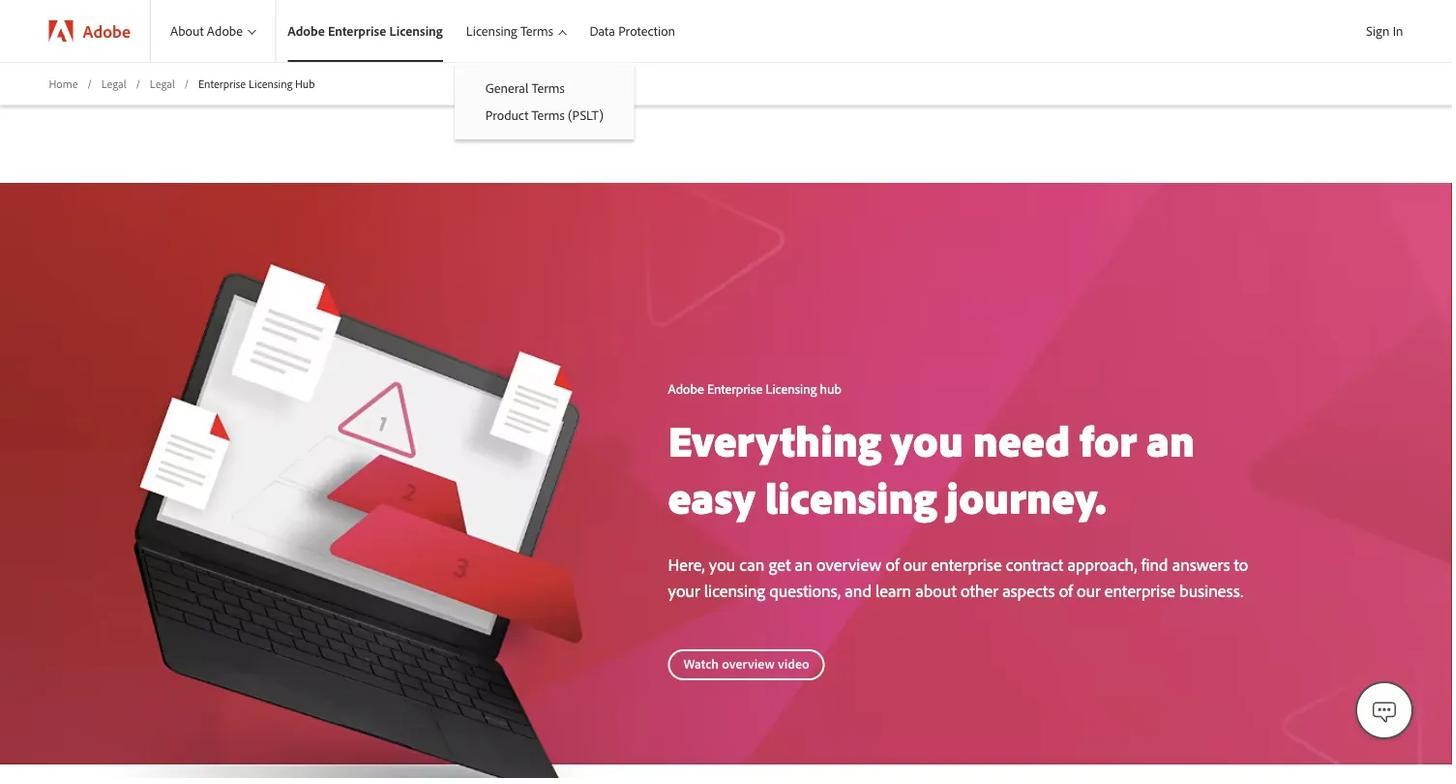 Task type: vqa. For each thing, say whether or not it's contained in the screenshot.
Consumer Licensing
no



Task type: locate. For each thing, give the bounding box(es) containing it.
enterprise down 'find'
[[1105, 580, 1176, 601]]

2 vertical spatial terms
[[532, 106, 565, 123]]

enterprise
[[932, 553, 1003, 575], [1105, 580, 1176, 601]]

licensing inside dropdown button
[[466, 22, 518, 39]]

adobe
[[83, 20, 131, 42], [207, 22, 243, 39], [288, 22, 325, 39], [668, 380, 704, 397]]

licensing up and
[[765, 469, 937, 524]]

sign in
[[1367, 22, 1404, 39]]

licensing left the hub
[[249, 76, 293, 91]]

home
[[49, 76, 78, 91]]

legal
[[101, 76, 126, 91], [150, 76, 175, 91]]

data protection
[[590, 22, 676, 39]]

enterprise for adobe enterprise licensing
[[328, 22, 387, 39]]

here, you can get an overview of our enterprise contract approach, find answers to your licensing questions, and learn about other aspects of our enterprise business.
[[668, 553, 1249, 601]]

adobe for adobe
[[83, 20, 131, 42]]

an for get
[[795, 553, 813, 575]]

here,
[[668, 553, 705, 575]]

1 vertical spatial our
[[1077, 580, 1101, 601]]

watch
[[684, 655, 719, 672]]

for
[[1081, 413, 1137, 468]]

our
[[904, 553, 928, 575], [1077, 580, 1101, 601]]

find
[[1142, 553, 1169, 575]]

an
[[1147, 413, 1196, 468], [795, 553, 813, 575]]

legal down 'about'
[[150, 76, 175, 91]]

1 horizontal spatial legal
[[150, 76, 175, 91]]

you left can
[[709, 553, 736, 575]]

0 vertical spatial overview
[[817, 553, 882, 575]]

licensing up general
[[466, 22, 518, 39]]

answers
[[1173, 553, 1231, 575]]

questions,
[[770, 580, 841, 601]]

an inside here, you can get an overview of our enterprise contract approach, find answers to your licensing questions, and learn about other aspects of our enterprise business.
[[795, 553, 813, 575]]

can
[[740, 553, 765, 575]]

an inside everything you need for an easy licensing journey.
[[1147, 413, 1196, 468]]

1 vertical spatial terms
[[532, 79, 565, 96]]

0 vertical spatial terms
[[521, 22, 554, 39]]

an right get
[[795, 553, 813, 575]]

adobe link
[[30, 0, 150, 62]]

1 horizontal spatial enterprise
[[328, 22, 387, 39]]

general terms link
[[455, 75, 635, 101]]

terms
[[521, 22, 554, 39], [532, 79, 565, 96], [532, 106, 565, 123]]

terms up product terms (pslt)
[[532, 79, 565, 96]]

enterprise for adobe enterprise licensing hub
[[707, 380, 763, 397]]

terms for licensing
[[521, 22, 554, 39]]

licensing left licensing terms at the left top of page
[[390, 22, 443, 39]]

0 vertical spatial our
[[904, 553, 928, 575]]

0 horizontal spatial you
[[709, 553, 736, 575]]

1 vertical spatial of
[[1060, 580, 1073, 601]]

0 vertical spatial enterprise
[[932, 553, 1003, 575]]

watch overview video link
[[668, 649, 825, 680]]

data protection link
[[578, 0, 687, 62]]

of right aspects
[[1060, 580, 1073, 601]]

group
[[455, 62, 635, 140]]

0 horizontal spatial overview
[[722, 655, 775, 672]]

easy
[[668, 469, 756, 524]]

our down approach,
[[1077, 580, 1101, 601]]

0 horizontal spatial legal
[[101, 76, 126, 91]]

enterprise
[[328, 22, 387, 39], [198, 76, 246, 91], [707, 380, 763, 397]]

licensing
[[390, 22, 443, 39], [466, 22, 518, 39], [249, 76, 293, 91], [766, 380, 817, 397]]

0 vertical spatial of
[[886, 553, 900, 575]]

you left "need"
[[891, 413, 964, 468]]

0 vertical spatial licensing
[[765, 469, 937, 524]]

adobe enterprise licensing link
[[276, 0, 455, 62]]

learn
[[876, 580, 912, 601]]

1 horizontal spatial an
[[1147, 413, 1196, 468]]

business.
[[1180, 580, 1244, 601]]

2 vertical spatial enterprise
[[707, 380, 763, 397]]

everything
[[668, 413, 882, 468]]

overview inside here, you can get an overview of our enterprise contract approach, find answers to your licensing questions, and learn about other aspects of our enterprise business.
[[817, 553, 882, 575]]

1 horizontal spatial of
[[1060, 580, 1073, 601]]

1 horizontal spatial enterprise
[[1105, 580, 1176, 601]]

0 horizontal spatial legal link
[[101, 76, 126, 92]]

product
[[486, 106, 529, 123]]

1 horizontal spatial our
[[1077, 580, 1101, 601]]

legal link
[[101, 76, 126, 92], [150, 76, 175, 92]]

licensing
[[765, 469, 937, 524], [704, 580, 766, 601]]

licensing down can
[[704, 580, 766, 601]]

0 horizontal spatial an
[[795, 553, 813, 575]]

need
[[974, 413, 1071, 468]]

enterprise up "other" in the right of the page
[[932, 553, 1003, 575]]

0 vertical spatial an
[[1147, 413, 1196, 468]]

overview up and
[[817, 553, 882, 575]]

1 vertical spatial enterprise
[[1105, 580, 1176, 601]]

about
[[170, 22, 204, 39]]

data
[[590, 22, 616, 39]]

legal link down 'about'
[[150, 76, 175, 92]]

in
[[1394, 22, 1404, 39]]

terms down general terms link
[[532, 106, 565, 123]]

legal link right the home link
[[101, 76, 126, 92]]

you
[[891, 413, 964, 468], [709, 553, 736, 575]]

you for here,
[[709, 553, 736, 575]]

0 vertical spatial you
[[891, 413, 964, 468]]

contract
[[1007, 553, 1064, 575]]

1 horizontal spatial legal link
[[150, 76, 175, 92]]

2 horizontal spatial enterprise
[[707, 380, 763, 397]]

get
[[769, 553, 791, 575]]

1 vertical spatial overview
[[722, 655, 775, 672]]

0 vertical spatial enterprise
[[328, 22, 387, 39]]

1 legal link from the left
[[101, 76, 126, 92]]

legal right "home"
[[101, 76, 126, 91]]

0 horizontal spatial of
[[886, 553, 900, 575]]

overview
[[817, 553, 882, 575], [722, 655, 775, 672]]

you inside here, you can get an overview of our enterprise contract approach, find answers to your licensing questions, and learn about other aspects of our enterprise business.
[[709, 553, 736, 575]]

adobe for adobe enterprise licensing
[[288, 22, 325, 39]]

an right for
[[1147, 413, 1196, 468]]

terms up general terms link
[[521, 22, 554, 39]]

our up about
[[904, 553, 928, 575]]

journey.
[[947, 469, 1107, 524]]

your
[[668, 580, 700, 601]]

1 horizontal spatial overview
[[817, 553, 882, 575]]

1 vertical spatial licensing
[[704, 580, 766, 601]]

terms inside dropdown button
[[521, 22, 554, 39]]

hub
[[295, 76, 315, 91]]

adobe inside dropdown button
[[207, 22, 243, 39]]

1 vertical spatial you
[[709, 553, 736, 575]]

overview left video
[[722, 655, 775, 672]]

1 vertical spatial enterprise
[[198, 76, 246, 91]]

1 vertical spatial an
[[795, 553, 813, 575]]

of up learn
[[886, 553, 900, 575]]

of
[[886, 553, 900, 575], [1060, 580, 1073, 601]]

1 horizontal spatial you
[[891, 413, 964, 468]]

video
[[778, 655, 810, 672]]

an for for
[[1147, 413, 1196, 468]]

you inside everything you need for an easy licensing journey.
[[891, 413, 964, 468]]



Task type: describe. For each thing, give the bounding box(es) containing it.
product terms (pslt) link
[[455, 101, 635, 128]]

about adobe
[[170, 22, 243, 39]]

0 horizontal spatial enterprise
[[198, 76, 246, 91]]

adobe enterprise licensing hub
[[668, 380, 842, 397]]

licensing left hub
[[766, 380, 817, 397]]

you for everything
[[891, 413, 964, 468]]

licensing inside everything you need for an easy licensing journey.
[[765, 469, 937, 524]]

aspects
[[1003, 580, 1056, 601]]

hub
[[820, 380, 842, 397]]

licensing inside here, you can get an overview of our enterprise contract approach, find answers to your licensing questions, and learn about other aspects of our enterprise business.
[[704, 580, 766, 601]]

licensing terms
[[466, 22, 554, 39]]

protection
[[619, 22, 676, 39]]

home link
[[49, 76, 78, 92]]

everything you need for an easy licensing journey.
[[668, 413, 1196, 524]]

watch overview video
[[684, 655, 810, 672]]

sign in button
[[1363, 15, 1408, 47]]

to
[[1235, 553, 1249, 575]]

terms for product
[[532, 106, 565, 123]]

enterprise licensing hub
[[198, 76, 315, 91]]

(pslt)
[[568, 106, 604, 123]]

group containing general terms
[[455, 62, 635, 140]]

about adobe button
[[151, 0, 275, 62]]

and
[[845, 580, 872, 601]]

product terms (pslt)
[[486, 106, 604, 123]]

0 horizontal spatial enterprise
[[932, 553, 1003, 575]]

approach,
[[1068, 553, 1138, 575]]

2 legal from the left
[[150, 76, 175, 91]]

about
[[916, 580, 957, 601]]

1 legal from the left
[[101, 76, 126, 91]]

adobe enterprise licensing
[[288, 22, 443, 39]]

general terms
[[486, 79, 565, 96]]

0 horizontal spatial our
[[904, 553, 928, 575]]

licensing terms button
[[455, 0, 578, 62]]

other
[[961, 580, 999, 601]]

terms for general
[[532, 79, 565, 96]]

2 legal link from the left
[[150, 76, 175, 92]]

adobe for adobe enterprise licensing hub
[[668, 380, 704, 397]]

sign
[[1367, 22, 1390, 39]]

general
[[486, 79, 529, 96]]



